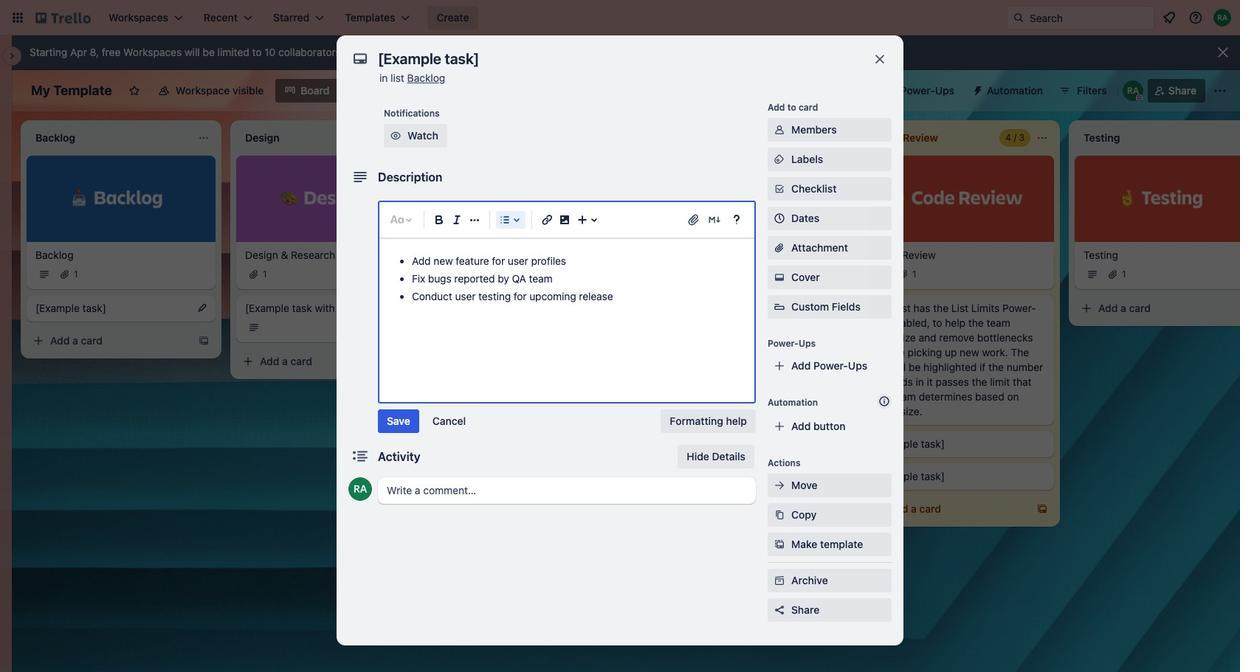 Task type: describe. For each thing, give the bounding box(es) containing it.
that
[[1013, 376, 1032, 388]]

2 vertical spatial ups
[[848, 360, 868, 372]]

cancel button
[[424, 410, 475, 433]]

move link
[[768, 474, 892, 498]]

to do link
[[455, 248, 626, 263]]

workspace visible
[[176, 84, 264, 97]]

add inside button
[[792, 420, 811, 433]]

be inside this list has the list limits power- up enabled, to help the team prioritize and remove bottlenecks before picking up new work. the list will be highlighted if the number of cards in it passes the limit that the team determines based on team size.
[[909, 361, 921, 373]]

sm image for copy
[[772, 508, 787, 523]]

0 horizontal spatial for
[[492, 255, 505, 267]]

the right if
[[989, 361, 1004, 373]]

before
[[874, 346, 905, 359]]

1 vertical spatial power-ups
[[768, 338, 816, 349]]

design & research link
[[245, 248, 416, 263]]

hide details
[[687, 450, 746, 463]]

0 vertical spatial user
[[508, 255, 528, 267]]

qa
[[512, 272, 526, 285]]

primary element
[[0, 0, 1240, 35]]

dates
[[792, 212, 820, 224]]

save
[[387, 415, 410, 427]]

sm image for cover
[[772, 270, 787, 285]]

filters
[[1077, 84, 1107, 97]]

2 1 from the left
[[263, 268, 267, 280]]

add button button
[[768, 415, 892, 439]]

team inside add new feature for user profiles fix bugs reported by qa team conduct user testing for upcoming release
[[529, 272, 553, 285]]

attach and insert link image
[[687, 213, 701, 227]]

4 / 3
[[1006, 132, 1025, 143]]

picking
[[908, 346, 942, 359]]

archive link
[[768, 569, 892, 593]]

italic ⌘i image
[[448, 211, 466, 229]]

release
[[579, 290, 613, 303]]

workspace visible button
[[149, 79, 273, 103]]

to do
[[455, 249, 482, 261]]

bugs
[[428, 272, 452, 285]]

custom fields
[[792, 301, 861, 313]]

archive
[[792, 574, 828, 587]]

0 vertical spatial ruby anderson (rubyanderson7) image
[[1123, 80, 1144, 101]]

1 horizontal spatial share
[[1169, 84, 1197, 97]]

watch button
[[384, 124, 447, 148]]

checklist button
[[768, 177, 892, 201]]

1 for to do
[[493, 268, 497, 280]]

star or unstar board image
[[128, 85, 140, 97]]

cards
[[887, 376, 913, 388]]

automation inside button
[[987, 84, 1043, 97]]

team down cards
[[892, 390, 916, 403]]

edit card image
[[196, 302, 208, 313]]

designs]
[[338, 302, 379, 314]]

Write a comment text field
[[378, 478, 756, 504]]

to
[[455, 249, 466, 261]]

create button
[[428, 6, 478, 30]]

this
[[874, 302, 894, 314]]

and
[[919, 331, 937, 344]]

task
[[292, 302, 312, 314]]

0 horizontal spatial backlog
[[35, 249, 74, 261]]

will inside this list has the list limits power- up enabled, to help the team prioritize and remove bottlenecks before picking up new work. the list will be highlighted if the number of cards in it passes the limit that the team determines based on team size.
[[891, 361, 906, 373]]

power-ups inside button
[[901, 84, 955, 97]]

4
[[1006, 132, 1012, 143]]

new inside this list has the list limits power- up enabled, to help the team prioritize and remove bottlenecks before picking up new work. the list will be highlighted if the number of cards in it passes the limit that the team determines based on team size.
[[960, 346, 980, 359]]

the down of
[[874, 390, 890, 403]]

learn more about collaborator limits link
[[347, 46, 519, 58]]

0 horizontal spatial up
[[874, 316, 886, 329]]

list for in
[[391, 72, 405, 84]]

free
[[102, 46, 121, 58]]

this list has the list limits power- up enabled, to help the team prioritize and remove bottlenecks before picking up new work. the list will be highlighted if the number of cards in it passes the limit that the team determines based on team size. link
[[874, 301, 1045, 419]]

power- inside button
[[901, 84, 935, 97]]

fix
[[412, 272, 425, 285]]

Main content area, start typing to enter text. text field
[[394, 253, 740, 332]]

0 vertical spatial backlog
[[407, 72, 445, 84]]

lists image
[[496, 211, 514, 229]]

image image
[[556, 211, 574, 229]]

1 horizontal spatial to
[[788, 102, 796, 113]]

task] for the top [example task] link
[[82, 302, 106, 314]]

starting apr 8, free workspaces will be limited to 10 collaborators. learn more about collaborator limits
[[30, 46, 519, 58]]

list
[[952, 302, 969, 314]]

highlighted
[[924, 361, 977, 373]]

more formatting image
[[466, 211, 484, 229]]

my
[[31, 83, 50, 98]]

workspaces
[[123, 46, 182, 58]]

0 vertical spatial [example task]
[[35, 302, 106, 314]]

new inside add new feature for user profiles fix bugs reported by qa team conduct user testing for upcoming release
[[434, 255, 453, 267]]

0 notifications image
[[1161, 9, 1178, 27]]

testing
[[479, 290, 511, 303]]

custom fields button
[[768, 300, 892, 315]]

sm image for archive
[[772, 574, 787, 588]]

upcoming
[[530, 290, 576, 303]]

custom
[[792, 301, 829, 313]]

1 vertical spatial help
[[726, 415, 747, 427]]

number
[[1007, 361, 1044, 373]]

team up bottlenecks
[[987, 316, 1011, 329]]

0 vertical spatial will
[[185, 46, 200, 58]]

copy
[[792, 509, 817, 521]]

collaborator
[[434, 46, 491, 58]]

add new feature for user profiles fix bugs reported by qa team conduct user testing for upcoming release
[[412, 255, 613, 303]]

the down limits in the top right of the page
[[969, 316, 984, 329]]

create from template… image
[[1037, 503, 1048, 515]]

visible
[[233, 84, 264, 97]]

list for this
[[897, 302, 911, 314]]

to inside this list has the list limits power- up enabled, to help the team prioritize and remove bottlenecks before picking up new work. the list will be highlighted if the number of cards in it passes the limit that the team determines based on team size.
[[933, 316, 943, 329]]

filters button
[[1055, 79, 1112, 103]]

work.
[[982, 346, 1008, 359]]

task] for [example task] link to the middle
[[921, 438, 945, 450]]

1 vertical spatial [example task] link
[[874, 437, 1045, 452]]

my template
[[31, 83, 112, 98]]

the down if
[[972, 376, 988, 388]]

2 vertical spatial [example task]
[[874, 470, 945, 483]]

remove
[[939, 331, 975, 344]]

3
[[1019, 132, 1025, 143]]

description
[[378, 171, 443, 184]]

in list backlog
[[380, 72, 445, 84]]

workspace
[[176, 84, 230, 97]]

[example task with designs]
[[245, 302, 379, 314]]

&
[[281, 249, 288, 261]]

hide
[[687, 450, 709, 463]]

members link
[[768, 118, 892, 142]]

1 for code review
[[913, 268, 917, 280]]

1 for testing
[[1122, 268, 1126, 280]]

in inside this list has the list limits power- up enabled, to help the team prioritize and remove bottlenecks before picking up new work. the list will be highlighted if the number of cards in it passes the limit that the team determines based on team size.
[[916, 376, 924, 388]]

collaborators.
[[278, 46, 344, 58]]

make template link
[[768, 533, 892, 557]]

review
[[902, 249, 936, 261]]

this list has the list limits power- up enabled, to help the team prioritize and remove bottlenecks before picking up new work. the list will be highlighted if the number of cards in it passes the limit that the team determines based on team size.
[[874, 302, 1044, 418]]

0 vertical spatial be
[[203, 46, 215, 58]]

watch
[[408, 129, 438, 142]]

conduct
[[412, 290, 452, 303]]

enabled,
[[889, 316, 930, 329]]

0 horizontal spatial to
[[252, 46, 262, 58]]

1 for backlog
[[74, 268, 78, 280]]

apr
[[70, 46, 87, 58]]

Board name text field
[[24, 79, 120, 103]]

0 horizontal spatial user
[[455, 290, 476, 303]]

code review link
[[874, 248, 1045, 263]]



Task type: locate. For each thing, give the bounding box(es) containing it.
5 1 from the left
[[1122, 268, 1126, 280]]

list down more
[[391, 72, 405, 84]]

members
[[792, 123, 837, 136]]

ups inside button
[[935, 84, 955, 97]]

8,
[[90, 46, 99, 58]]

add
[[768, 102, 785, 113], [412, 255, 431, 267], [470, 302, 489, 314], [1099, 302, 1118, 314], [50, 334, 70, 347], [260, 355, 279, 367], [792, 360, 811, 372], [792, 420, 811, 433], [889, 503, 908, 515]]

sm image down add to card
[[772, 123, 787, 137]]

on
[[1007, 390, 1019, 403]]

1 horizontal spatial automation
[[987, 84, 1043, 97]]

share down archive
[[792, 604, 820, 617]]

task] for the bottom [example task] link
[[921, 470, 945, 483]]

prioritize
[[874, 331, 916, 344]]

user up qa
[[508, 255, 528, 267]]

sm image inside labels link
[[772, 152, 787, 167]]

add inside add new feature for user profiles fix bugs reported by qa team conduct user testing for upcoming release
[[412, 255, 431, 267]]

feature
[[456, 255, 489, 267]]

1 vertical spatial share
[[792, 604, 820, 617]]

to
[[252, 46, 262, 58], [788, 102, 796, 113], [933, 316, 943, 329]]

1 vertical spatial up
[[945, 346, 957, 359]]

sm image left watch
[[388, 128, 403, 143]]

details
[[712, 450, 746, 463]]

sm image inside move link
[[772, 478, 787, 493]]

1 horizontal spatial user
[[508, 255, 528, 267]]

ruby anderson (rubyanderson7) image
[[1214, 9, 1232, 27]]

10
[[265, 46, 276, 58]]

limited
[[218, 46, 249, 58]]

1 vertical spatial to
[[788, 102, 796, 113]]

0 vertical spatial task]
[[82, 302, 106, 314]]

team down profiles
[[529, 272, 553, 285]]

move
[[792, 479, 818, 492]]

the right has
[[933, 302, 949, 314]]

sm image left labels
[[772, 152, 787, 167]]

the
[[1011, 346, 1029, 359]]

sm image left make
[[772, 538, 787, 552]]

be down picking
[[909, 361, 921, 373]]

2 sm image from the top
[[772, 270, 787, 285]]

0 horizontal spatial in
[[380, 72, 388, 84]]

for up by
[[492, 255, 505, 267]]

determines
[[919, 390, 973, 403]]

dates button
[[768, 207, 892, 230]]

team
[[529, 272, 553, 285], [987, 316, 1011, 329], [892, 390, 916, 403], [874, 405, 898, 418]]

share
[[1169, 84, 1197, 97], [792, 604, 820, 617]]

sm image inside copy link
[[772, 508, 787, 523]]

1 vertical spatial list
[[897, 302, 911, 314]]

add power-ups link
[[768, 354, 892, 378]]

in left it
[[916, 376, 924, 388]]

open information menu image
[[1189, 10, 1203, 25]]

0 vertical spatial to
[[252, 46, 262, 58]]

help inside this list has the list limits power- up enabled, to help the team prioritize and remove bottlenecks before picking up new work. the list will be highlighted if the number of cards in it passes the limit that the team determines based on team size.
[[945, 316, 966, 329]]

formatting help
[[670, 415, 747, 427]]

it
[[927, 376, 933, 388]]

to left 10
[[252, 46, 262, 58]]

1 horizontal spatial power-ups
[[901, 84, 955, 97]]

starting
[[30, 46, 67, 58]]

testing link
[[1084, 248, 1240, 263]]

help
[[945, 316, 966, 329], [726, 415, 747, 427]]

0 vertical spatial power-ups
[[901, 84, 955, 97]]

1 vertical spatial be
[[909, 361, 921, 373]]

will right workspaces
[[185, 46, 200, 58]]

1 vertical spatial backlog
[[35, 249, 74, 261]]

0 vertical spatial share button
[[1148, 79, 1206, 103]]

1 horizontal spatial new
[[960, 346, 980, 359]]

4 sm image from the top
[[772, 508, 787, 523]]

0 horizontal spatial will
[[185, 46, 200, 58]]

/
[[1014, 132, 1017, 143]]

automation button
[[966, 79, 1052, 103]]

list up of
[[874, 361, 888, 373]]

1 horizontal spatial ruby anderson (rubyanderson7) image
[[1123, 80, 1144, 101]]

2 vertical spatial task]
[[921, 470, 945, 483]]

do
[[469, 249, 482, 261]]

power-
[[901, 84, 935, 97], [1003, 302, 1036, 314], [768, 338, 799, 349], [814, 360, 848, 372]]

None text field
[[371, 46, 858, 72]]

help up remove
[[945, 316, 966, 329]]

add to card
[[768, 102, 818, 113]]

0 vertical spatial list
[[391, 72, 405, 84]]

0 horizontal spatial share
[[792, 604, 820, 617]]

hide details link
[[678, 445, 755, 469]]

sm image inside cover link
[[772, 270, 787, 285]]

bold ⌘b image
[[430, 211, 448, 229]]

backlog
[[407, 72, 445, 84], [35, 249, 74, 261]]

cover
[[792, 271, 820, 284]]

in down more
[[380, 72, 388, 84]]

1 horizontal spatial backlog
[[407, 72, 445, 84]]

new down remove
[[960, 346, 980, 359]]

0 horizontal spatial list
[[391, 72, 405, 84]]

ruby anderson (rubyanderson7) image
[[1123, 80, 1144, 101], [348, 478, 372, 501]]

link image
[[538, 211, 556, 229]]

0 vertical spatial new
[[434, 255, 453, 267]]

bottlenecks
[[977, 331, 1033, 344]]

0 vertical spatial for
[[492, 255, 505, 267]]

testing
[[1084, 249, 1119, 261]]

design
[[245, 249, 278, 261]]

sm image
[[772, 123, 787, 137], [388, 128, 403, 143], [772, 538, 787, 552], [772, 574, 787, 588]]

[example
[[35, 302, 80, 314], [245, 302, 289, 314], [874, 438, 918, 450], [874, 470, 918, 483]]

copy link
[[768, 504, 892, 527]]

1 1 from the left
[[74, 268, 78, 280]]

with
[[315, 302, 335, 314]]

sm image for make template
[[772, 538, 787, 552]]

checklist
[[792, 182, 837, 195]]

for down qa
[[514, 290, 527, 303]]

sm image for move
[[772, 478, 787, 493]]

0 vertical spatial backlog link
[[407, 72, 445, 84]]

0 horizontal spatial new
[[434, 255, 453, 267]]

3 1 from the left
[[493, 268, 497, 280]]

add power-ups
[[792, 360, 868, 372]]

notifications
[[384, 108, 440, 119]]

0 horizontal spatial ups
[[799, 338, 816, 349]]

1 vertical spatial ruby anderson (rubyanderson7) image
[[348, 478, 372, 501]]

[example task]
[[35, 302, 106, 314], [874, 438, 945, 450], [874, 470, 945, 483]]

show menu image
[[1213, 83, 1228, 98]]

1 horizontal spatial help
[[945, 316, 966, 329]]

save button
[[378, 410, 419, 433]]

1 vertical spatial automation
[[768, 397, 818, 408]]

sm image
[[772, 152, 787, 167], [772, 270, 787, 285], [772, 478, 787, 493], [772, 508, 787, 523]]

automation
[[987, 84, 1043, 97], [768, 397, 818, 408]]

activity
[[378, 450, 421, 464]]

1 sm image from the top
[[772, 152, 787, 167]]

list up enabled,
[[897, 302, 911, 314]]

1 horizontal spatial in
[[916, 376, 924, 388]]

0 horizontal spatial be
[[203, 46, 215, 58]]

size.
[[901, 405, 923, 418]]

button
[[814, 420, 846, 433]]

about
[[403, 46, 431, 58]]

be left limited
[[203, 46, 215, 58]]

sm image inside archive link
[[772, 574, 787, 588]]

based
[[975, 390, 1005, 403]]

0 vertical spatial up
[[874, 316, 886, 329]]

up down this
[[874, 316, 886, 329]]

sm image left archive
[[772, 574, 787, 588]]

0 horizontal spatial ruby anderson (rubyanderson7) image
[[348, 478, 372, 501]]

help up details on the right bottom of page
[[726, 415, 747, 427]]

1 horizontal spatial share button
[[1148, 79, 1206, 103]]

0 vertical spatial [example task] link
[[35, 301, 207, 316]]

by
[[498, 272, 509, 285]]

add button
[[792, 420, 846, 433]]

sm image for members
[[772, 123, 787, 137]]

power- inside this list has the list limits power- up enabled, to help the team prioritize and remove bottlenecks before picking up new work. the list will be highlighted if the number of cards in it passes the limit that the team determines based on team size.
[[1003, 302, 1036, 314]]

1 horizontal spatial list
[[874, 361, 888, 373]]

team left size.
[[874, 405, 898, 418]]

[example task] link
[[35, 301, 207, 316], [874, 437, 1045, 452], [874, 469, 1045, 484]]

2 vertical spatial [example task] link
[[874, 469, 1045, 484]]

1 vertical spatial in
[[916, 376, 924, 388]]

sm image inside members link
[[772, 123, 787, 137]]

1 horizontal spatial up
[[945, 346, 957, 359]]

2 vertical spatial list
[[874, 361, 888, 373]]

editor toolbar toolbar
[[385, 208, 749, 232]]

to up members
[[788, 102, 796, 113]]

0 horizontal spatial backlog link
[[35, 248, 207, 263]]

user down reported
[[455, 290, 476, 303]]

1 horizontal spatial be
[[909, 361, 921, 373]]

0 vertical spatial automation
[[987, 84, 1043, 97]]

more
[[376, 46, 401, 58]]

[example task with designs] link
[[245, 301, 416, 316]]

0 horizontal spatial automation
[[768, 397, 818, 408]]

user
[[508, 255, 528, 267], [455, 290, 476, 303]]

automation up 4 / 3
[[987, 84, 1043, 97]]

template
[[820, 538, 863, 551]]

1 horizontal spatial will
[[891, 361, 906, 373]]

passes
[[936, 376, 969, 388]]

search image
[[1013, 12, 1025, 24]]

1 vertical spatial ups
[[799, 338, 816, 349]]

sm image left copy
[[772, 508, 787, 523]]

2 horizontal spatial to
[[933, 316, 943, 329]]

automation up add button
[[768, 397, 818, 408]]

0 vertical spatial ups
[[935, 84, 955, 97]]

1 vertical spatial [example task]
[[874, 438, 945, 450]]

create from template… image
[[198, 335, 210, 347]]

1 vertical spatial for
[[514, 290, 527, 303]]

1
[[74, 268, 78, 280], [263, 268, 267, 280], [493, 268, 497, 280], [913, 268, 917, 280], [1122, 268, 1126, 280]]

2 horizontal spatial ups
[[935, 84, 955, 97]]

1 vertical spatial user
[[455, 290, 476, 303]]

sm image left cover
[[772, 270, 787, 285]]

to up and
[[933, 316, 943, 329]]

1 vertical spatial task]
[[921, 438, 945, 450]]

0 horizontal spatial share button
[[768, 599, 892, 622]]

0 vertical spatial in
[[380, 72, 388, 84]]

up
[[874, 316, 886, 329], [945, 346, 957, 359]]

sm image down actions
[[772, 478, 787, 493]]

sm image for watch
[[388, 128, 403, 143]]

2 vertical spatial to
[[933, 316, 943, 329]]

attachment button
[[768, 236, 892, 260]]

new up the 'bugs'
[[434, 255, 453, 267]]

cover link
[[768, 266, 892, 289]]

design & research
[[245, 249, 335, 261]]

board link
[[276, 79, 338, 103]]

will up cards
[[891, 361, 906, 373]]

share button left show menu icon
[[1148, 79, 1206, 103]]

of
[[874, 376, 884, 388]]

0 vertical spatial help
[[945, 316, 966, 329]]

limits
[[494, 46, 519, 58]]

3 sm image from the top
[[772, 478, 787, 493]]

open help dialog image
[[728, 211, 746, 229]]

attachment
[[792, 241, 848, 254]]

learn
[[347, 46, 373, 58]]

Search field
[[1025, 7, 1154, 29]]

fields
[[832, 301, 861, 313]]

cancel
[[432, 415, 466, 427]]

sm image for labels
[[772, 152, 787, 167]]

share button down archive link
[[768, 599, 892, 622]]

reported
[[454, 272, 495, 285]]

1 vertical spatial share button
[[768, 599, 892, 622]]

1 horizontal spatial ups
[[848, 360, 868, 372]]

0 vertical spatial share
[[1169, 84, 1197, 97]]

0 horizontal spatial power-ups
[[768, 338, 816, 349]]

a
[[492, 302, 498, 314], [1121, 302, 1127, 314], [72, 334, 78, 347], [282, 355, 288, 367], [911, 503, 917, 515]]

1 vertical spatial will
[[891, 361, 906, 373]]

4 1 from the left
[[913, 268, 917, 280]]

1 vertical spatial backlog link
[[35, 248, 207, 263]]

2 horizontal spatial list
[[897, 302, 911, 314]]

formatting
[[670, 415, 723, 427]]

view markdown image
[[707, 213, 722, 227]]

sm image inside watch button
[[388, 128, 403, 143]]

share left show menu icon
[[1169, 84, 1197, 97]]

share button
[[1148, 79, 1206, 103], [768, 599, 892, 622]]

sm image inside "make template" link
[[772, 538, 787, 552]]

1 horizontal spatial for
[[514, 290, 527, 303]]

up up highlighted
[[945, 346, 957, 359]]

1 horizontal spatial backlog link
[[407, 72, 445, 84]]

1 vertical spatial new
[[960, 346, 980, 359]]

formatting help link
[[661, 410, 756, 433]]

0 horizontal spatial help
[[726, 415, 747, 427]]



Task type: vqa. For each thing, say whether or not it's contained in the screenshot.
Limits on the right of page
yes



